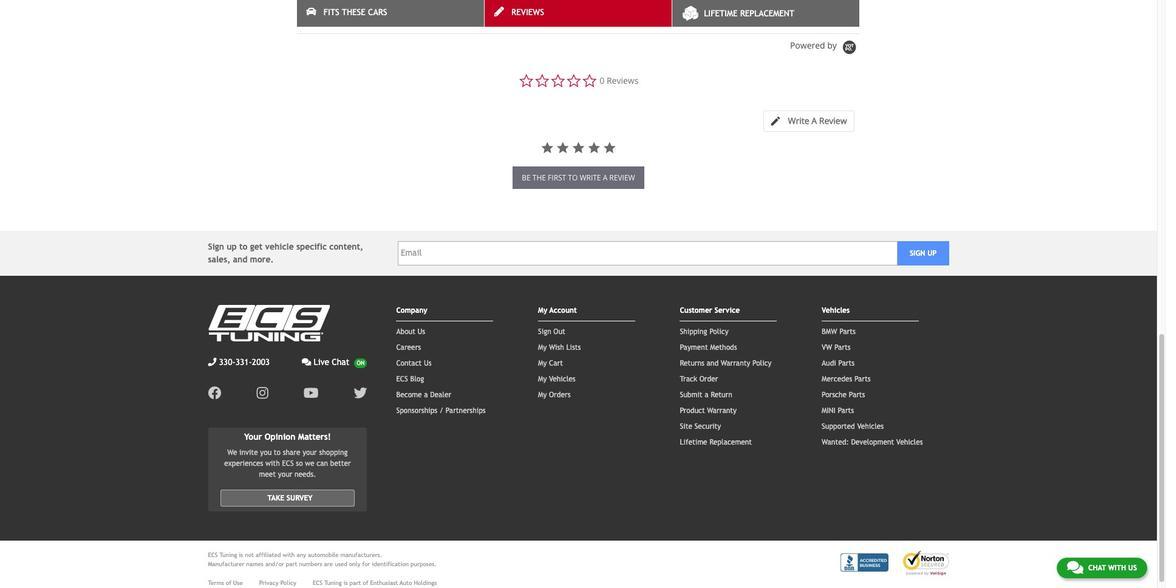 Task type: describe. For each thing, give the bounding box(es) containing it.
cars
[[368, 7, 387, 17]]

live
[[314, 357, 329, 367]]

porsche
[[822, 391, 847, 399]]

not
[[245, 551, 254, 558]]

youtube logo image
[[304, 386, 319, 400]]

policy for shipping policy
[[710, 327, 729, 336]]

audi parts
[[822, 359, 855, 367]]

ecs blog link
[[396, 375, 424, 383]]

privacy policy link
[[259, 578, 296, 587]]

shipping
[[680, 327, 708, 336]]

vehicle
[[265, 242, 294, 251]]

review
[[610, 172, 635, 183]]

and inside sign up to get vehicle specific content, sales, and more.
[[233, 254, 248, 264]]

manufacturer
[[208, 561, 244, 567]]

is for not
[[239, 551, 243, 558]]

privacy
[[259, 579, 279, 586]]

live chat
[[314, 357, 350, 367]]

us for contact us
[[424, 359, 432, 367]]

comments image for live
[[302, 358, 311, 366]]

ecs for ecs tuning is not affiliated with any automobile manufacturers. manufacturer names and/or part numbers are used only for identification purposes.
[[208, 551, 218, 558]]

3 star image from the left
[[603, 141, 617, 154]]

returns and warranty policy link
[[680, 359, 772, 367]]

site security link
[[680, 422, 721, 431]]

331-
[[236, 357, 252, 367]]

1 star image from the left
[[572, 141, 585, 154]]

instagram logo image
[[257, 386, 268, 400]]

vw parts link
[[822, 343, 851, 352]]

used
[[335, 561, 347, 567]]

1 star image from the left
[[541, 141, 554, 154]]

we invite you to share your shopping experiences with ecs so we can better meet your needs.
[[224, 448, 351, 479]]

only
[[349, 561, 361, 567]]

my cart link
[[538, 359, 563, 367]]

tuning for part
[[324, 579, 342, 586]]

be the first to write a review
[[522, 172, 635, 183]]

development
[[851, 438, 895, 446]]

terms
[[208, 579, 224, 586]]

parts for mercedes parts
[[855, 375, 871, 383]]

1 vertical spatial policy
[[753, 359, 772, 367]]

mercedes parts
[[822, 375, 871, 383]]

my wish lists
[[538, 343, 581, 352]]

my orders
[[538, 391, 571, 399]]

site
[[680, 422, 693, 431]]

parts for vw parts
[[835, 343, 851, 352]]

supported
[[822, 422, 855, 431]]

service
[[715, 306, 740, 315]]

reviews link
[[485, 0, 672, 27]]

numbers
[[299, 561, 322, 567]]

names
[[246, 561, 264, 567]]

audi
[[822, 359, 836, 367]]

we
[[305, 459, 315, 468]]

0 vertical spatial lifetime replacement
[[704, 9, 795, 18]]

careers link
[[396, 343, 421, 352]]

site security
[[680, 422, 721, 431]]

enthusiast auto holdings link
[[370, 578, 437, 587]]

0 vertical spatial lifetime replacement link
[[673, 0, 860, 27]]

powered by link
[[790, 40, 861, 55]]

facebook logo image
[[208, 386, 221, 400]]

parts for bmw parts
[[840, 327, 856, 336]]

customer service
[[680, 306, 740, 315]]

of inside terms of use link
[[226, 579, 231, 586]]

take survey button
[[220, 489, 355, 506]]

about
[[396, 327, 416, 336]]

payment
[[680, 343, 708, 352]]

parts for audi parts
[[839, 359, 855, 367]]

0 vertical spatial your
[[303, 448, 317, 457]]

sponsorships / partnerships
[[396, 406, 486, 415]]

matters!
[[298, 432, 331, 442]]

cart
[[549, 359, 563, 367]]

vehicles right development
[[897, 438, 923, 446]]

track
[[680, 375, 698, 383]]

vw
[[822, 343, 833, 352]]

ecs tuning is not affiliated with any automobile manufacturers. manufacturer names and/or part numbers are used only for identification purposes.
[[208, 551, 437, 567]]

with inside 'link'
[[1109, 564, 1127, 572]]

vehicles up the wanted: development vehicles
[[858, 422, 884, 431]]

fits these cars
[[324, 7, 387, 17]]

write a review button
[[764, 110, 855, 132]]

vehicles up bmw parts
[[822, 306, 850, 315]]

your opinion matters!
[[244, 432, 331, 442]]

review
[[819, 115, 847, 126]]

0 horizontal spatial reviews
[[297, 10, 343, 24]]

product warranty
[[680, 406, 737, 415]]

for
[[362, 561, 370, 567]]

us for about us
[[418, 327, 425, 336]]

330-331-2003
[[219, 357, 270, 367]]

company
[[396, 306, 428, 315]]

content,
[[329, 242, 363, 251]]

2 star image from the left
[[588, 141, 601, 154]]

account
[[550, 306, 577, 315]]

vehicles up orders
[[549, 375, 576, 383]]

sign for sign up
[[910, 249, 926, 257]]

to inside sign up to get vehicle specific content, sales, and more.
[[239, 242, 248, 251]]

first
[[548, 172, 566, 183]]

purposes.
[[411, 561, 437, 567]]

write
[[788, 115, 810, 126]]

Email email field
[[398, 241, 898, 265]]

identification
[[372, 561, 409, 567]]

0 reviews
[[600, 75, 639, 86]]

sign up
[[910, 249, 937, 257]]

porsche parts link
[[822, 391, 865, 399]]

my cart
[[538, 359, 563, 367]]

specific
[[296, 242, 327, 251]]

my for my vehicles
[[538, 375, 547, 383]]

become
[[396, 391, 422, 399]]

return
[[711, 391, 733, 399]]

survey
[[287, 494, 313, 502]]

we
[[227, 448, 237, 457]]

1 vertical spatial part
[[350, 579, 361, 586]]

1 vertical spatial lifetime
[[680, 438, 708, 446]]

use
[[233, 579, 243, 586]]

twitter logo image
[[354, 386, 367, 400]]

1 vertical spatial lifetime replacement link
[[680, 438, 752, 446]]



Task type: locate. For each thing, give the bounding box(es) containing it.
sign out
[[538, 327, 565, 336]]

1 my from the top
[[538, 306, 548, 315]]

up inside sign up to get vehicle specific content, sales, and more.
[[227, 242, 237, 251]]

parts for mini parts
[[838, 406, 854, 415]]

your
[[244, 432, 262, 442]]

contact
[[396, 359, 422, 367]]

star image
[[572, 141, 585, 154], [588, 141, 601, 154], [603, 141, 617, 154]]

returns
[[680, 359, 705, 367]]

mini
[[822, 406, 836, 415]]

2 vertical spatial us
[[1129, 564, 1137, 572]]

policy inside "link"
[[281, 579, 296, 586]]

star image up be the first to write a review
[[572, 141, 585, 154]]

0 horizontal spatial policy
[[281, 579, 296, 586]]

ecs inside ecs tuning is not affiliated with any automobile manufacturers. manufacturer names and/or part numbers are used only for identification purposes.
[[208, 551, 218, 558]]

my for my wish lists
[[538, 343, 547, 352]]

0 vertical spatial lifetime
[[704, 9, 738, 18]]

us inside 'link'
[[1129, 564, 1137, 572]]

lifetime replacement
[[704, 9, 795, 18], [680, 438, 752, 446]]

tuning down are
[[324, 579, 342, 586]]

ecs up manufacturer
[[208, 551, 218, 558]]

1 horizontal spatial up
[[928, 249, 937, 257]]

0 vertical spatial to
[[568, 172, 578, 183]]

phone image
[[208, 358, 217, 366]]

parts down mercedes parts link
[[849, 391, 865, 399]]

comments image inside chat with us 'link'
[[1067, 560, 1084, 575]]

2 of from the left
[[363, 579, 368, 586]]

tuning up manufacturer
[[220, 551, 237, 558]]

and right sales,
[[233, 254, 248, 264]]

of left "use"
[[226, 579, 231, 586]]

a left dealer
[[424, 391, 428, 399]]

a
[[812, 115, 817, 126]]

my for my account
[[538, 306, 548, 315]]

1 horizontal spatial your
[[303, 448, 317, 457]]

my vehicles
[[538, 375, 576, 383]]

2 vertical spatial policy
[[281, 579, 296, 586]]

parts right vw
[[835, 343, 851, 352]]

sign for sign out
[[538, 327, 552, 336]]

0 horizontal spatial comments image
[[302, 358, 311, 366]]

wanted: development vehicles
[[822, 438, 923, 446]]

2 horizontal spatial with
[[1109, 564, 1127, 572]]

sign for sign up to get vehicle specific content, sales, and more.
[[208, 242, 224, 251]]

1 of from the left
[[226, 579, 231, 586]]

parts down porsche parts
[[838, 406, 854, 415]]

1 vertical spatial chat
[[1089, 564, 1106, 572]]

ecs tuning is part of enthusiast auto holdings
[[313, 579, 437, 586]]

2 star image from the left
[[556, 141, 570, 154]]

2 horizontal spatial policy
[[753, 359, 772, 367]]

vw parts
[[822, 343, 851, 352]]

sign
[[208, 242, 224, 251], [910, 249, 926, 257], [538, 327, 552, 336]]

0 vertical spatial us
[[418, 327, 425, 336]]

2 vertical spatial to
[[274, 448, 281, 457]]

parts up porsche parts
[[855, 375, 871, 383]]

lifetime replacement link up 'powered'
[[673, 0, 860, 27]]

comments image for chat
[[1067, 560, 1084, 575]]

up for sign up
[[928, 249, 937, 257]]

my vehicles link
[[538, 375, 576, 383]]

1 horizontal spatial to
[[274, 448, 281, 457]]

payment methods link
[[680, 343, 737, 352]]

returns and warranty policy
[[680, 359, 772, 367]]

with inside we invite you to share your shopping experiences with ecs so we can better meet your needs.
[[266, 459, 280, 468]]

1 vertical spatial with
[[283, 551, 295, 558]]

is for part
[[344, 579, 348, 586]]

1 horizontal spatial chat
[[1089, 564, 1106, 572]]

2 horizontal spatial sign
[[910, 249, 926, 257]]

1 vertical spatial tuning
[[324, 579, 342, 586]]

comments image left live
[[302, 358, 311, 366]]

part down any
[[286, 561, 297, 567]]

sponsorships / partnerships link
[[396, 406, 486, 415]]

1 horizontal spatial tuning
[[324, 579, 342, 586]]

and/or
[[265, 561, 284, 567]]

0 horizontal spatial chat
[[332, 357, 350, 367]]

to right "first"
[[568, 172, 578, 183]]

my for my cart
[[538, 359, 547, 367]]

is left not
[[239, 551, 243, 558]]

mercedes parts link
[[822, 375, 871, 383]]

my account
[[538, 306, 577, 315]]

0 vertical spatial and
[[233, 254, 248, 264]]

lifetime replacement link down security
[[680, 438, 752, 446]]

parts up mercedes parts link
[[839, 359, 855, 367]]

ecs tuning image
[[208, 305, 330, 341]]

0 vertical spatial replacement
[[740, 9, 795, 18]]

0 horizontal spatial is
[[239, 551, 243, 558]]

1 horizontal spatial star image
[[556, 141, 570, 154]]

1 vertical spatial comments image
[[1067, 560, 1084, 575]]

0 vertical spatial tuning
[[220, 551, 237, 558]]

you
[[260, 448, 272, 457]]

1 horizontal spatial with
[[283, 551, 295, 558]]

0 horizontal spatial a
[[424, 391, 428, 399]]

shipping policy link
[[680, 327, 729, 336]]

2 my from the top
[[538, 343, 547, 352]]

sign up to get vehicle specific content, sales, and more.
[[208, 242, 363, 264]]

to inside we invite you to share your shopping experiences with ecs so we can better meet your needs.
[[274, 448, 281, 457]]

to for you
[[274, 448, 281, 457]]

1 vertical spatial us
[[424, 359, 432, 367]]

security
[[695, 422, 721, 431]]

5 my from the top
[[538, 391, 547, 399]]

wanted:
[[822, 438, 849, 446]]

star image
[[541, 141, 554, 154], [556, 141, 570, 154]]

star image up write
[[588, 141, 601, 154]]

1 vertical spatial your
[[278, 470, 292, 479]]

chat inside 'link'
[[1089, 564, 1106, 572]]

up inside sign up button
[[928, 249, 937, 257]]

reviews
[[512, 7, 544, 17], [297, 10, 343, 24], [607, 75, 639, 86]]

automobile
[[308, 551, 339, 558]]

my left orders
[[538, 391, 547, 399]]

parts for porsche parts
[[849, 391, 865, 399]]

bmw
[[822, 327, 838, 336]]

ecs for ecs tuning is part of enthusiast auto holdings
[[313, 579, 323, 586]]

0 vertical spatial with
[[266, 459, 280, 468]]

up for sign up to get vehicle specific content, sales, and more.
[[227, 242, 237, 251]]

get
[[250, 242, 263, 251]]

2003
[[252, 357, 270, 367]]

2 horizontal spatial reviews
[[607, 75, 639, 86]]

is down used
[[344, 579, 348, 586]]

comments image inside live chat link
[[302, 358, 311, 366]]

parts right bmw
[[840, 327, 856, 336]]

my
[[538, 306, 548, 315], [538, 343, 547, 352], [538, 359, 547, 367], [538, 375, 547, 383], [538, 391, 547, 399]]

mini parts
[[822, 406, 854, 415]]

my for my orders
[[538, 391, 547, 399]]

3 my from the top
[[538, 359, 547, 367]]

4 my from the top
[[538, 375, 547, 383]]

2 horizontal spatial a
[[705, 391, 709, 399]]

2 horizontal spatial to
[[568, 172, 578, 183]]

my down my cart
[[538, 375, 547, 383]]

my left account
[[538, 306, 548, 315]]

a left return
[[705, 391, 709, 399]]

become a dealer link
[[396, 391, 452, 399]]

of left enthusiast
[[363, 579, 368, 586]]

shopping
[[319, 448, 348, 457]]

replacement up 'powered'
[[740, 9, 795, 18]]

1 vertical spatial warranty
[[707, 406, 737, 415]]

1 horizontal spatial a
[[603, 172, 608, 183]]

auto
[[400, 579, 412, 586]]

lifetime replacement link
[[673, 0, 860, 27], [680, 438, 752, 446]]

sales,
[[208, 254, 230, 264]]

live chat link
[[302, 356, 367, 369]]

comments image left chat with us
[[1067, 560, 1084, 575]]

1 vertical spatial to
[[239, 242, 248, 251]]

us
[[418, 327, 425, 336], [424, 359, 432, 367], [1129, 564, 1137, 572]]

ecs left so
[[282, 459, 294, 468]]

1 horizontal spatial sign
[[538, 327, 552, 336]]

payment methods
[[680, 343, 737, 352]]

my orders link
[[538, 391, 571, 399]]

sign inside sign up to get vehicle specific content, sales, and more.
[[208, 242, 224, 251]]

0 vertical spatial policy
[[710, 327, 729, 336]]

sponsorships
[[396, 406, 438, 415]]

0 horizontal spatial tuning
[[220, 551, 237, 558]]

a for customer service
[[705, 391, 709, 399]]

experiences
[[224, 459, 263, 468]]

take survey link
[[220, 489, 355, 506]]

replacement
[[740, 9, 795, 18], [710, 438, 752, 446]]

with inside ecs tuning is not affiliated with any automobile manufacturers. manufacturer names and/or part numbers are used only for identification purposes.
[[283, 551, 295, 558]]

0 horizontal spatial star image
[[541, 141, 554, 154]]

tuning for not
[[220, 551, 237, 558]]

part down the only
[[350, 579, 361, 586]]

out
[[554, 327, 565, 336]]

tuning inside ecs tuning is not affiliated with any automobile manufacturers. manufacturer names and/or part numbers are used only for identification purposes.
[[220, 551, 237, 558]]

bmw parts link
[[822, 327, 856, 336]]

my left the cart
[[538, 359, 547, 367]]

star image up review
[[603, 141, 617, 154]]

0 horizontal spatial part
[[286, 561, 297, 567]]

330-
[[219, 357, 236, 367]]

track order
[[680, 375, 718, 383]]

orders
[[549, 391, 571, 399]]

mercedes
[[822, 375, 853, 383]]

track order link
[[680, 375, 718, 383]]

a for company
[[424, 391, 428, 399]]

any
[[297, 551, 306, 558]]

about us link
[[396, 327, 425, 336]]

1 horizontal spatial star image
[[588, 141, 601, 154]]

careers
[[396, 343, 421, 352]]

1 horizontal spatial of
[[363, 579, 368, 586]]

warranty down return
[[707, 406, 737, 415]]

holdings
[[414, 579, 437, 586]]

fits these cars link
[[297, 0, 484, 27]]

0 horizontal spatial star image
[[572, 141, 585, 154]]

be the first to write a review button
[[513, 166, 644, 189]]

manufacturers.
[[341, 551, 382, 558]]

330-331-2003 link
[[208, 356, 270, 369]]

0 horizontal spatial and
[[233, 254, 248, 264]]

1 horizontal spatial and
[[707, 359, 719, 367]]

your up the we
[[303, 448, 317, 457]]

1 vertical spatial replacement
[[710, 438, 752, 446]]

0 vertical spatial warranty
[[721, 359, 751, 367]]

1 vertical spatial lifetime replacement
[[680, 438, 752, 446]]

wanted: development vehicles link
[[822, 438, 923, 446]]

write no frame image
[[771, 117, 786, 126]]

0 horizontal spatial of
[[226, 579, 231, 586]]

ecs down numbers
[[313, 579, 323, 586]]

to for first
[[568, 172, 578, 183]]

my left 'wish'
[[538, 343, 547, 352]]

0 horizontal spatial sign
[[208, 242, 224, 251]]

1 horizontal spatial is
[[344, 579, 348, 586]]

a right write
[[603, 172, 608, 183]]

and up order
[[707, 359, 719, 367]]

to inside button
[[568, 172, 578, 183]]

opinion
[[265, 432, 296, 442]]

chat with us link
[[1057, 558, 1148, 578]]

powered by
[[790, 40, 839, 51]]

1 vertical spatial is
[[344, 579, 348, 586]]

0 horizontal spatial up
[[227, 242, 237, 251]]

terms of use
[[208, 579, 243, 586]]

mini parts link
[[822, 406, 854, 415]]

comments image
[[302, 358, 311, 366], [1067, 560, 1084, 575]]

part inside ecs tuning is not affiliated with any automobile manufacturers. manufacturer names and/or part numbers are used only for identification purposes.
[[286, 561, 297, 567]]

1 horizontal spatial policy
[[710, 327, 729, 336]]

blog
[[410, 375, 424, 383]]

be
[[522, 172, 531, 183]]

wish
[[549, 343, 564, 352]]

a inside be the first to write a review button
[[603, 172, 608, 183]]

sign inside button
[[910, 249, 926, 257]]

1 horizontal spatial part
[[350, 579, 361, 586]]

sign up button
[[898, 241, 949, 265]]

replacement down security
[[710, 438, 752, 446]]

with
[[266, 459, 280, 468], [283, 551, 295, 558], [1109, 564, 1127, 572]]

0 horizontal spatial with
[[266, 459, 280, 468]]

ecs for ecs blog
[[396, 375, 408, 383]]

shipping policy
[[680, 327, 729, 336]]

to right you
[[274, 448, 281, 457]]

better
[[330, 459, 351, 468]]

star image up "first"
[[556, 141, 570, 154]]

1 horizontal spatial comments image
[[1067, 560, 1084, 575]]

enthusiast
[[370, 579, 398, 586]]

policy for privacy policy
[[281, 579, 296, 586]]

0 horizontal spatial to
[[239, 242, 248, 251]]

is inside ecs tuning is not affiliated with any automobile manufacturers. manufacturer names and/or part numbers are used only for identification purposes.
[[239, 551, 243, 558]]

meet
[[259, 470, 276, 479]]

1 vertical spatial and
[[707, 359, 719, 367]]

warranty down methods
[[721, 359, 751, 367]]

policy
[[710, 327, 729, 336], [753, 359, 772, 367], [281, 579, 296, 586]]

2 horizontal spatial star image
[[603, 141, 617, 154]]

1 horizontal spatial reviews
[[512, 7, 544, 17]]

ecs inside we invite you to share your shopping experiences with ecs so we can better meet your needs.
[[282, 459, 294, 468]]

ecs left the blog
[[396, 375, 408, 383]]

write
[[580, 172, 601, 183]]

0 vertical spatial is
[[239, 551, 243, 558]]

dealer
[[430, 391, 452, 399]]

0 vertical spatial chat
[[332, 357, 350, 367]]

your right meet
[[278, 470, 292, 479]]

0 vertical spatial part
[[286, 561, 297, 567]]

take
[[267, 494, 285, 502]]

2 vertical spatial with
[[1109, 564, 1127, 572]]

0 vertical spatial comments image
[[302, 358, 311, 366]]

0 horizontal spatial your
[[278, 470, 292, 479]]

to left get
[[239, 242, 248, 251]]

star image up the
[[541, 141, 554, 154]]



Task type: vqa. For each thing, say whether or not it's contained in the screenshot.
TO in the sign up to get vehicle specific content, sales, and more.
yes



